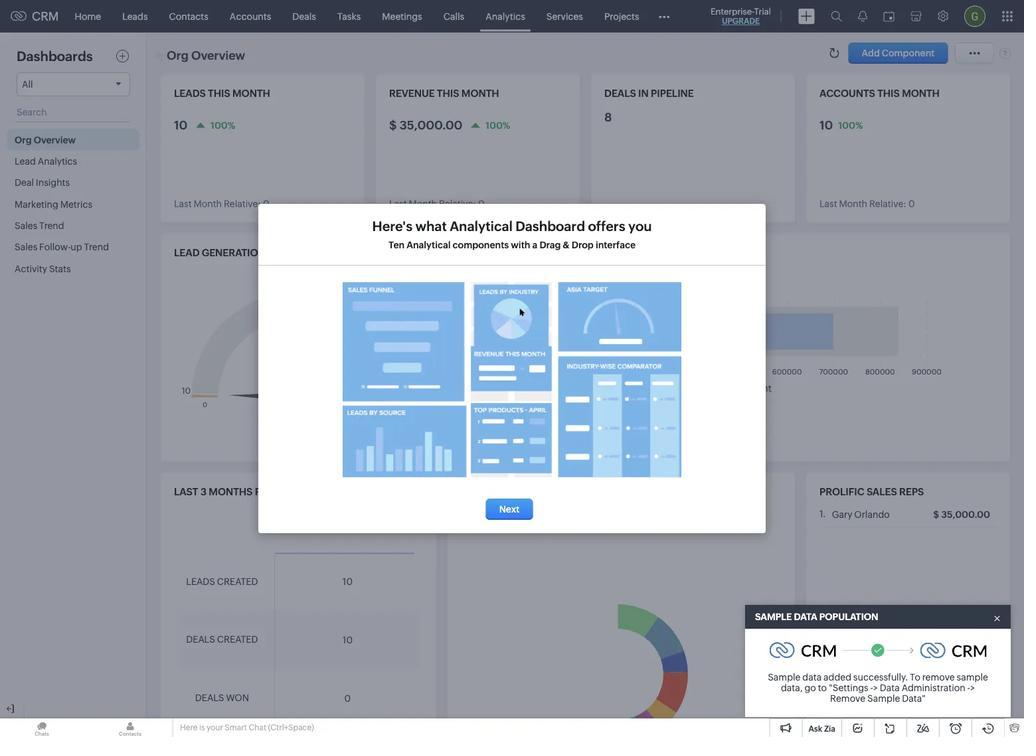 Task type: vqa. For each thing, say whether or not it's contained in the screenshot.
rightmost Trend
yes



Task type: describe. For each thing, give the bounding box(es) containing it.
lead analytics link
[[7, 150, 140, 172]]

leads for leads created
[[186, 576, 215, 587]]

sample for sample data population
[[756, 612, 793, 623]]

100% for 10
[[211, 120, 235, 130]]

metrics
[[60, 199, 92, 210]]

activity
[[15, 263, 47, 274]]

leads link
[[112, 0, 159, 32]]

lead analytics
[[15, 156, 77, 167]]

&
[[563, 240, 570, 251]]

stats
[[49, 263, 71, 274]]

month for $ 35,000.00
[[409, 199, 437, 209]]

100% inside 10 100%
[[839, 120, 864, 130]]

dashboard
[[516, 219, 586, 234]]

3
[[200, 487, 207, 498]]

0 for revenue this month
[[479, 199, 485, 209]]

gary
[[833, 510, 853, 520]]

what
[[416, 219, 447, 234]]

deals for deals created
[[186, 635, 215, 646]]

10 100%
[[820, 118, 864, 132]]

sales for sales follow-up trend
[[15, 242, 37, 253]]

trend inside sales trend 'link'
[[39, 220, 64, 231]]

1 vertical spatial analytical
[[407, 240, 451, 251]]

sample
[[958, 673, 989, 683]]

1 horizontal spatial analytics
[[486, 11, 526, 22]]

to
[[819, 683, 828, 694]]

insights
[[36, 177, 70, 188]]

activity stats
[[15, 263, 71, 274]]

deals for deals in pipeline
[[605, 88, 637, 99]]

deal
[[15, 177, 34, 188]]

months
[[209, 487, 253, 498]]

data"
[[903, 694, 927, 705]]

offers
[[589, 219, 626, 234]]

deal insights
[[15, 177, 70, 188]]

data inside sample data added successfully. to remove sample data, go to "settings -> data administration -> remove sample data"
[[881, 683, 901, 694]]

calendar image
[[884, 11, 895, 22]]

create menu image
[[799, 8, 816, 24]]

ask zia
[[809, 725, 836, 734]]

here's
[[373, 219, 413, 234]]

sales for sales trend
[[15, 220, 37, 231]]

accounts
[[820, 88, 876, 99]]

you
[[629, 219, 652, 234]]

0 horizontal spatial data
[[795, 612, 818, 623]]

by
[[495, 487, 508, 498]]

0 for accounts this month
[[909, 199, 916, 209]]

deal insights link
[[7, 172, 140, 193]]

successfully.
[[854, 673, 909, 683]]

0 horizontal spatial 35,000.00
[[400, 118, 463, 132]]

contacts link
[[159, 0, 219, 32]]

activity stats link
[[7, 258, 140, 279]]

profile element
[[957, 0, 994, 32]]

drop
[[572, 240, 594, 251]]

3 month from the left
[[903, 88, 940, 99]]

search element
[[824, 0, 851, 33]]

ask
[[809, 725, 823, 734]]

upgrade
[[722, 17, 760, 26]]

created for leads created
[[217, 576, 258, 587]]

month for 10
[[233, 88, 270, 99]]

"settings
[[829, 683, 869, 694]]

home
[[75, 11, 101, 22]]

sales follow-up trend
[[15, 242, 109, 253]]

0 vertical spatial analytical
[[450, 219, 513, 234]]

1 target from the left
[[268, 247, 306, 259]]

performance
[[255, 487, 330, 498]]

this for revenue
[[437, 88, 460, 99]]

sales trend
[[15, 220, 64, 231]]

components
[[453, 240, 509, 251]]

projects link
[[594, 0, 650, 32]]

source
[[510, 487, 551, 498]]

leads by source
[[461, 487, 551, 498]]

marketing
[[15, 199, 58, 210]]

chats image
[[0, 719, 84, 738]]

deals for deals won
[[195, 693, 224, 704]]

last 3 months performance monitor
[[174, 487, 380, 498]]

1.
[[820, 509, 827, 520]]

1 vertical spatial $
[[934, 510, 940, 520]]

3 relative: from the left
[[870, 199, 907, 209]]

here
[[180, 724, 198, 733]]

revenue target - this year
[[461, 247, 605, 259]]

1. gary orlando
[[820, 509, 891, 520]]

1 vertical spatial 35,000.00
[[942, 510, 991, 520]]

tasks link
[[327, 0, 372, 32]]

org overview
[[15, 134, 76, 145]]

here's what analytical dashboard offers you ten analytical components with a drag & drop interface
[[373, 219, 652, 251]]

won
[[226, 693, 249, 704]]

chat
[[249, 724, 267, 733]]

last
[[174, 487, 198, 498]]

3 month from the left
[[840, 199, 868, 209]]

search image
[[832, 11, 843, 22]]

Search text field
[[17, 103, 130, 122]]

lead
[[15, 156, 36, 167]]

november
[[310, 524, 359, 536]]

deals link
[[282, 0, 327, 32]]

0 horizontal spatial $
[[390, 118, 397, 132]]

contacts image
[[88, 719, 172, 738]]

relative: for 10
[[224, 199, 261, 209]]

last for $ 35,000.00
[[390, 199, 407, 209]]

leads for leads this month
[[174, 88, 206, 99]]

marketing metrics
[[15, 199, 92, 210]]

sales
[[867, 487, 898, 498]]

in
[[639, 88, 649, 99]]

prolific
[[820, 487, 865, 498]]

pipeline
[[651, 88, 694, 99]]

this for accounts
[[878, 88, 901, 99]]

signals element
[[851, 0, 876, 33]]



Task type: locate. For each thing, give the bounding box(es) containing it.
up
[[71, 242, 82, 253]]

0 vertical spatial trend
[[39, 220, 64, 231]]

next link
[[486, 499, 533, 520]]

0 horizontal spatial relative:
[[224, 199, 261, 209]]

1 vertical spatial $ 35,000.00
[[934, 510, 991, 520]]

0 horizontal spatial month
[[194, 199, 222, 209]]

lead
[[174, 247, 200, 259]]

2 horizontal spatial month
[[840, 199, 868, 209]]

1 month from the left
[[194, 199, 222, 209]]

0 horizontal spatial last month relative: 0
[[174, 199, 270, 209]]

deals
[[293, 11, 316, 22]]

1 sales from the top
[[15, 220, 37, 231]]

administration
[[902, 683, 966, 694]]

2 horizontal spatial last month relative: 0
[[820, 199, 916, 209]]

0 horizontal spatial >
[[874, 683, 879, 694]]

1 vertical spatial data
[[881, 683, 901, 694]]

0 horizontal spatial 100%
[[211, 120, 235, 130]]

8
[[605, 110, 612, 124]]

relative: for $ 35,000.00
[[439, 199, 477, 209]]

last month relative: 0 for 10
[[174, 199, 270, 209]]

2 vertical spatial leads
[[186, 576, 215, 587]]

accounts this month
[[820, 88, 940, 99]]

1 vertical spatial sales
[[15, 242, 37, 253]]

0 vertical spatial deals
[[605, 88, 637, 99]]

trend inside sales follow-up trend "link"
[[84, 242, 109, 253]]

1 year from the left
[[338, 247, 364, 259]]

trend
[[39, 220, 64, 231], [84, 242, 109, 253]]

deals created
[[186, 635, 258, 646]]

sales up activity at the top left of page
[[15, 242, 37, 253]]

2 relative: from the left
[[439, 199, 477, 209]]

1 last month relative: 0 from the left
[[174, 199, 270, 209]]

here is your smart chat (ctrl+space)
[[180, 724, 314, 733]]

month
[[233, 88, 270, 99], [462, 88, 500, 99], [903, 88, 940, 99]]

0 horizontal spatial target
[[268, 247, 306, 259]]

1 horizontal spatial $ 35,000.00
[[934, 510, 991, 520]]

your
[[207, 724, 223, 733]]

deals left 'won'
[[195, 693, 224, 704]]

next
[[500, 504, 520, 515]]

last month relative: 0
[[174, 199, 270, 209], [390, 199, 485, 209], [820, 199, 916, 209]]

100% down accounts
[[839, 120, 864, 130]]

2 sales from the top
[[15, 242, 37, 253]]

reps
[[900, 487, 925, 498]]

1 last from the left
[[174, 199, 192, 209]]

prolific sales reps
[[820, 487, 925, 498]]

deals in pipeline
[[605, 88, 694, 99]]

this for leads
[[208, 88, 230, 99]]

leads for leads by source
[[461, 487, 493, 498]]

analytical down what
[[407, 240, 451, 251]]

remove
[[923, 673, 956, 683]]

smart
[[225, 724, 247, 733]]

org overview link
[[7, 129, 140, 150]]

help image
[[1000, 47, 1012, 59]]

leads
[[174, 88, 206, 99], [461, 487, 493, 498], [186, 576, 215, 587]]

1 vertical spatial deals
[[186, 635, 215, 646]]

overview
[[34, 134, 76, 145]]

2 month from the left
[[462, 88, 500, 99]]

100% down revenue this month
[[486, 120, 511, 130]]

1 horizontal spatial year
[[579, 247, 605, 259]]

ten
[[389, 240, 405, 251]]

0 vertical spatial sales
[[15, 220, 37, 231]]

deals up "deals won"
[[186, 635, 215, 646]]

1 horizontal spatial month
[[462, 88, 500, 99]]

accounts link
[[219, 0, 282, 32]]

2023
[[361, 524, 385, 536]]

0 horizontal spatial last
[[174, 199, 192, 209]]

analytical up components
[[450, 219, 513, 234]]

2 horizontal spatial month
[[903, 88, 940, 99]]

november 2023
[[310, 524, 385, 536]]

0 vertical spatial created
[[217, 576, 258, 587]]

3 last month relative: 0 from the left
[[820, 199, 916, 209]]

2 target from the left
[[509, 247, 547, 259]]

data,
[[782, 683, 803, 694]]

trend right 'up'
[[84, 242, 109, 253]]

orlando
[[855, 510, 891, 520]]

created up the deals created
[[217, 576, 258, 587]]

calls
[[444, 11, 465, 22]]

1 created from the top
[[217, 576, 258, 587]]

0 horizontal spatial trend
[[39, 220, 64, 231]]

remove
[[831, 694, 866, 705]]

enterprise-
[[711, 6, 755, 16]]

1 vertical spatial sample
[[768, 673, 801, 683]]

month for $ 35,000.00
[[462, 88, 500, 99]]

sample data population
[[756, 612, 879, 623]]

100%
[[211, 120, 235, 130], [486, 120, 511, 130], [839, 120, 864, 130]]

1 horizontal spatial 35,000.00
[[942, 510, 991, 520]]

this
[[208, 88, 230, 99], [437, 88, 460, 99], [878, 88, 901, 99], [314, 247, 336, 259], [555, 247, 577, 259]]

deals left in
[[605, 88, 637, 99]]

1 vertical spatial analytics
[[38, 156, 77, 167]]

1 horizontal spatial trend
[[84, 242, 109, 253]]

data
[[795, 612, 818, 623], [881, 683, 901, 694]]

1 vertical spatial leads
[[461, 487, 493, 498]]

1 100% from the left
[[211, 120, 235, 130]]

2 year from the left
[[579, 247, 605, 259]]

services
[[547, 11, 584, 22]]

create menu element
[[791, 0, 824, 32]]

month for 10
[[194, 199, 222, 209]]

1 vertical spatial revenue
[[461, 247, 507, 259]]

profile image
[[965, 6, 986, 27]]

sales inside 'link'
[[15, 220, 37, 231]]

org
[[15, 134, 32, 145]]

1 horizontal spatial 100%
[[486, 120, 511, 130]]

1 horizontal spatial target
[[509, 247, 547, 259]]

> right "settings
[[874, 683, 879, 694]]

analytics
[[486, 11, 526, 22], [38, 156, 77, 167]]

(ctrl+space)
[[268, 724, 314, 733]]

$ down revenue this month
[[390, 118, 397, 132]]

100% down leads this month
[[211, 120, 235, 130]]

0 vertical spatial $
[[390, 118, 397, 132]]

1 horizontal spatial last month relative: 0
[[390, 199, 485, 209]]

2 month from the left
[[409, 199, 437, 209]]

0 horizontal spatial year
[[338, 247, 364, 259]]

$ right orlando at the right of page
[[934, 510, 940, 520]]

accounts
[[230, 11, 271, 22]]

crm image
[[921, 643, 987, 659]]

1 relative: from the left
[[224, 199, 261, 209]]

revenue this month
[[390, 88, 500, 99]]

leads this month
[[174, 88, 270, 99]]

services link
[[536, 0, 594, 32]]

sales follow-up trend link
[[7, 236, 140, 258]]

sales trend link
[[7, 215, 140, 236]]

data left 'population'
[[795, 612, 818, 623]]

a
[[533, 240, 538, 251]]

sample for sample data added successfully. to remove sample data, go to "settings -> data administration -> remove sample data"
[[768, 673, 801, 683]]

data
[[803, 673, 822, 683]]

1 > from the left
[[874, 683, 879, 694]]

0 vertical spatial sample
[[756, 612, 793, 623]]

1 vertical spatial trend
[[84, 242, 109, 253]]

generation
[[202, 247, 266, 259]]

2 horizontal spatial 100%
[[839, 120, 864, 130]]

deals won
[[195, 693, 249, 704]]

2 last from the left
[[390, 199, 407, 209]]

analytics down 'overview'
[[38, 156, 77, 167]]

$ 35,000.00
[[390, 118, 463, 132], [934, 510, 991, 520]]

2 horizontal spatial last
[[820, 199, 838, 209]]

0 for leads this month
[[263, 199, 270, 209]]

lead generation target - this year
[[174, 247, 364, 259]]

data left data"
[[881, 683, 901, 694]]

population
[[820, 612, 879, 623]]

crm link
[[11, 9, 59, 23]]

0 vertical spatial $ 35,000.00
[[390, 118, 463, 132]]

0 vertical spatial revenue
[[390, 88, 435, 99]]

interface
[[596, 240, 636, 251]]

revenue for revenue target - this year
[[461, 247, 507, 259]]

1 month from the left
[[233, 88, 270, 99]]

2 horizontal spatial relative:
[[870, 199, 907, 209]]

home link
[[64, 0, 112, 32]]

meetings link
[[372, 0, 433, 32]]

analytics right the calls
[[486, 11, 526, 22]]

tasks
[[338, 11, 361, 22]]

2 vertical spatial sample
[[868, 694, 901, 705]]

revenue for revenue this month
[[390, 88, 435, 99]]

1 horizontal spatial month
[[409, 199, 437, 209]]

sales
[[15, 220, 37, 231], [15, 242, 37, 253]]

sales inside "link"
[[15, 242, 37, 253]]

year right &
[[579, 247, 605, 259]]

created for deals created
[[217, 635, 258, 646]]

1 vertical spatial created
[[217, 635, 258, 646]]

0 horizontal spatial revenue
[[390, 88, 435, 99]]

2 last month relative: 0 from the left
[[390, 199, 485, 209]]

100% for $ 35,000.00
[[486, 120, 511, 130]]

created up 'won'
[[217, 635, 258, 646]]

> right remove
[[971, 683, 976, 694]]

projects
[[605, 11, 640, 22]]

0 horizontal spatial analytics
[[38, 156, 77, 167]]

signals image
[[859, 11, 868, 22]]

0 vertical spatial data
[[795, 612, 818, 623]]

0 horizontal spatial $ 35,000.00
[[390, 118, 463, 132]]

last month relative: 0 for $ 35,000.00
[[390, 199, 485, 209]]

0 vertical spatial leads
[[174, 88, 206, 99]]

zia
[[825, 725, 836, 734]]

crm
[[32, 9, 59, 23]]

trial
[[755, 6, 772, 16]]

2 created from the top
[[217, 635, 258, 646]]

target
[[268, 247, 306, 259], [509, 247, 547, 259]]

0 horizontal spatial month
[[233, 88, 270, 99]]

year left the ten at the left top of page
[[338, 247, 364, 259]]

1 horizontal spatial relative:
[[439, 199, 477, 209]]

10
[[174, 118, 188, 132], [820, 118, 834, 132], [343, 577, 353, 588], [343, 635, 353, 646]]

2 100% from the left
[[486, 120, 511, 130]]

marketing metrics link
[[7, 193, 140, 215]]

0 vertical spatial 35,000.00
[[400, 118, 463, 132]]

1 horizontal spatial $
[[934, 510, 940, 520]]

1 horizontal spatial revenue
[[461, 247, 507, 259]]

1 horizontal spatial >
[[971, 683, 976, 694]]

drag
[[540, 240, 561, 251]]

follow-
[[39, 242, 71, 253]]

3 last from the left
[[820, 199, 838, 209]]

3 100% from the left
[[839, 120, 864, 130]]

leads
[[122, 11, 148, 22]]

0 vertical spatial analytics
[[486, 11, 526, 22]]

leads created
[[186, 576, 258, 587]]

2 > from the left
[[971, 683, 976, 694]]

1 horizontal spatial data
[[881, 683, 901, 694]]

relative:
[[224, 199, 261, 209], [439, 199, 477, 209], [870, 199, 907, 209]]

trend down the marketing metrics
[[39, 220, 64, 231]]

added
[[824, 673, 852, 683]]

last for 10
[[174, 199, 192, 209]]

last
[[174, 199, 192, 209], [390, 199, 407, 209], [820, 199, 838, 209]]

None button
[[849, 43, 949, 64]]

2 vertical spatial deals
[[195, 693, 224, 704]]

dashboards
[[17, 49, 93, 64]]

$
[[390, 118, 397, 132], [934, 510, 940, 520]]

sales down marketing
[[15, 220, 37, 231]]

1 horizontal spatial last
[[390, 199, 407, 209]]



